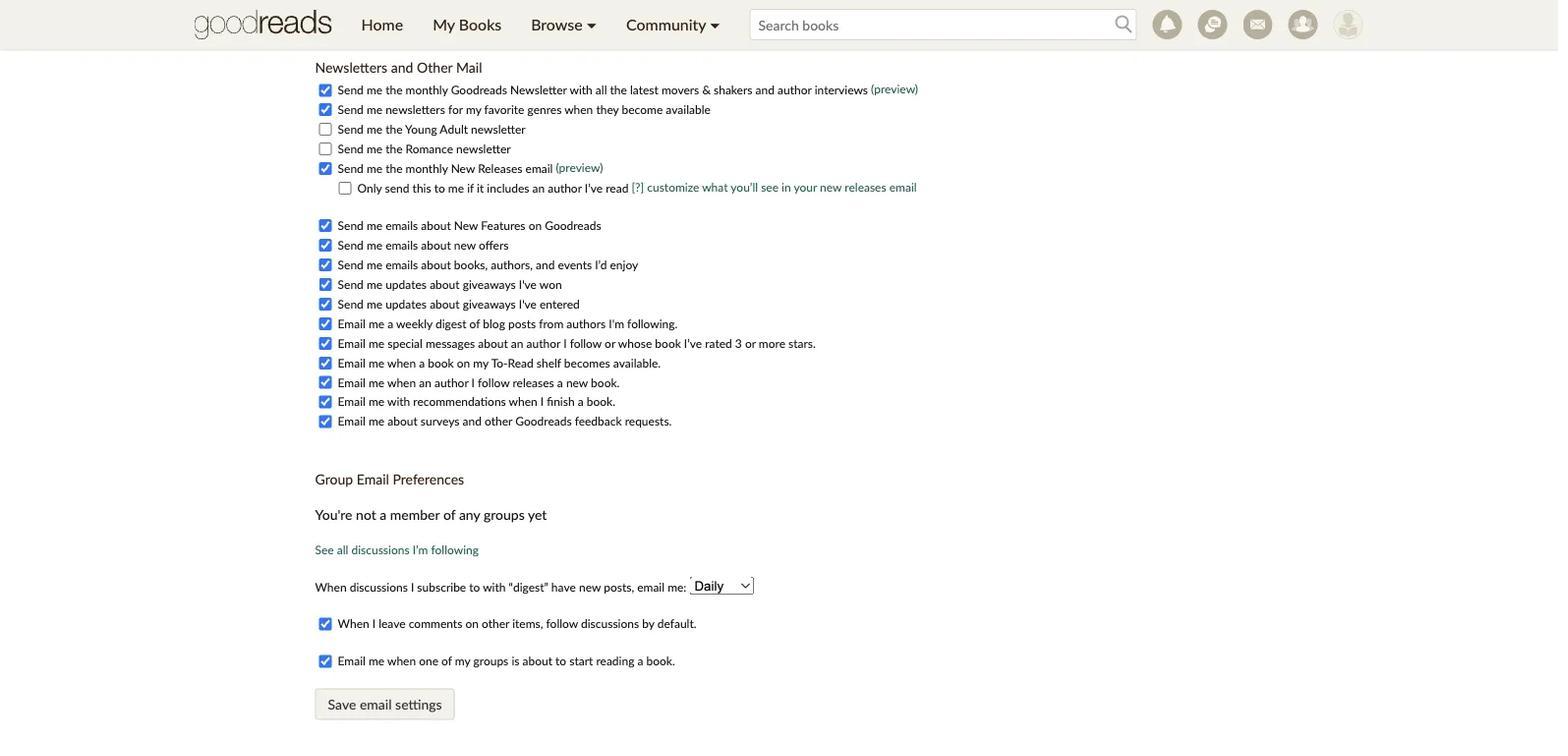 Task type: describe. For each thing, give the bounding box(es) containing it.
monthly for goodreads
[[406, 83, 448, 97]]

0 vertical spatial of
[[470, 317, 480, 331]]

about down send me emails about new offers
[[421, 258, 451, 272]]

send for send me newsletters for my favorite genres when they become available
[[338, 103, 364, 117]]

Send me emails about new offers checkbox
[[319, 239, 332, 252]]

1 horizontal spatial or
[[605, 336, 616, 350]]

send for send me the monthly new releases email (preview)
[[338, 161, 364, 176]]

the up they
[[610, 83, 627, 97]]

2 vertical spatial book.
[[647, 655, 675, 669]]

1 vertical spatial newsletter
[[456, 142, 511, 156]]

a up finish
[[558, 375, 563, 390]]

when for when discussions i subscribe to with "digest" have new posts, email me:
[[315, 580, 347, 595]]

send for send me updates about giveaways i've won
[[338, 277, 364, 292]]

i down "from"
[[564, 336, 567, 350]]

when discussions i subscribe to with "digest" have new posts, email me:
[[315, 580, 690, 595]]

following.
[[628, 317, 678, 331]]

emails for new
[[386, 218, 418, 233]]

1 horizontal spatial to
[[469, 580, 480, 595]]

all inside "send me the monthly goodreads newsletter with all the latest movers & shakers and author interviews (preview)"
[[596, 83, 607, 97]]

email me about surveys and other goodreads feedback requests.
[[338, 415, 672, 429]]

1 vertical spatial have
[[552, 580, 576, 595]]

Send me emails about New Features on Goodreads checkbox
[[319, 219, 332, 232]]

entered
[[540, 297, 580, 311]]

i've for entered
[[519, 297, 537, 311]]

about up send me updates about giveaways i've entered in the top of the page
[[430, 277, 460, 292]]

about right is
[[523, 655, 553, 669]]

newsletters
[[315, 59, 388, 76]]

(preview) inside send me the monthly new releases email (preview)
[[556, 160, 603, 174]]

author up the recommendations
[[435, 375, 469, 390]]

following
[[431, 543, 479, 557]]

my books link
[[418, 0, 517, 49]]

about left 'surveys'
[[388, 415, 418, 429]]

community ▾ button
[[612, 0, 735, 49]]

member
[[390, 507, 440, 523]]

author up shelf
[[527, 336, 561, 350]]

2 vertical spatial discussions
[[581, 617, 639, 631]]

your
[[794, 180, 817, 194]]

to inside only send this to me if it includes an author i've read [?] customize what you'll see in your new releases email
[[434, 181, 445, 195]]

send for send me emails about new offers
[[338, 238, 364, 252]]

of for any
[[443, 507, 456, 523]]

posts,
[[604, 580, 634, 595]]

one
[[419, 655, 439, 669]]

my
[[433, 15, 455, 34]]

group
[[315, 471, 353, 488]]

send me the monthly goodreads newsletter with all the latest movers & shakers and author interviews (preview)
[[338, 81, 919, 97]]

(friend/following/author/notable)
[[418, 15, 590, 29]]

default.
[[658, 617, 697, 631]]

it
[[477, 181, 484, 195]]

see all discussions i'm following
[[315, 543, 479, 557]]

customize
[[647, 180, 700, 194]]

Send me updates about giveaways I've entered checkbox
[[319, 298, 332, 311]]

special
[[388, 336, 423, 350]]

notes
[[351, 0, 380, 11]]

in
[[782, 180, 791, 194]]

notifications image
[[1153, 10, 1183, 39]]

start
[[570, 655, 593, 669]]

mail
[[456, 59, 482, 76]]

newsletter
[[511, 83, 567, 97]]

Send me the Romance newsletter checkbox
[[319, 143, 332, 156]]

available.
[[614, 356, 661, 370]]

other for and
[[485, 415, 513, 429]]

giveaways for entered
[[463, 297, 516, 311]]

i left 'leave'
[[372, 617, 376, 631]]

become
[[622, 103, 663, 117]]

new down the send me emails about new features on goodreads
[[454, 238, 476, 252]]

my books
[[433, 15, 502, 34]]

home
[[361, 15, 403, 34]]

releases
[[478, 161, 523, 176]]

and down email me with recommendations when i finish a book.
[[463, 415, 482, 429]]

adult
[[440, 122, 468, 136]]

i've inside only send this to me if it includes an author i've read [?] customize what you'll see in your new releases email
[[585, 181, 603, 195]]

(preview) inside "send me the monthly goodreads newsletter with all the latest movers & shakers and author interviews (preview)"
[[872, 81, 919, 96]]

email for email me when an author i follow releases a new book.
[[338, 375, 366, 390]]

2 vertical spatial follow
[[546, 617, 578, 631]]

yet
[[528, 507, 547, 523]]

includes
[[487, 181, 530, 195]]

about down the send me emails about new features on goodreads
[[421, 238, 451, 252]]

0 vertical spatial on
[[529, 218, 542, 233]]

browse
[[531, 15, 583, 34]]

posts
[[508, 317, 536, 331]]

shakers
[[714, 83, 753, 97]]

send me the romance newsletter
[[338, 142, 511, 156]]

is
[[512, 655, 520, 669]]

send for send me the young adult newsletter
[[338, 122, 364, 136]]

email inside send me the monthly new releases email (preview)
[[526, 161, 553, 176]]

i inside posts notes and highlights for a book or author i have previously shelved (friend/following/author/notable)
[[564, 0, 567, 11]]

friend requests image
[[1289, 10, 1318, 39]]

and inside posts notes and highlights for a book or author i have previously shelved (friend/following/author/notable)
[[383, 0, 402, 11]]

0 vertical spatial follow
[[570, 336, 602, 350]]

books,
[[454, 258, 488, 272]]

Email me when one of my groups is about to start reading a book. checkbox
[[319, 656, 332, 668]]

me for email me when a book on my to-read shelf becomes available.
[[369, 356, 385, 370]]

offers
[[479, 238, 509, 252]]

whose
[[618, 336, 652, 350]]

authors,
[[491, 258, 533, 272]]

shelf
[[537, 356, 561, 370]]

me for send me the monthly goodreads newsletter with all the latest movers & shakers and author interviews (preview)
[[367, 83, 383, 97]]

and inside "send me the monthly goodreads newsletter with all the latest movers & shakers and author interviews (preview)"
[[756, 83, 775, 97]]

1 vertical spatial discussions
[[350, 580, 408, 595]]

new inside only send this to me if it includes an author i've read [?] customize what you'll see in your new releases email
[[820, 180, 842, 194]]

Send me emails about books, authors, and events I'd enjoy checkbox
[[319, 259, 332, 271]]

any
[[459, 507, 480, 523]]

other for on
[[482, 617, 510, 631]]

reading
[[596, 655, 635, 669]]

only send this to me if it includes an author i've read [?] customize what you'll see in your new releases email
[[358, 180, 917, 195]]

send me emails about books, authors, and events i'd enjoy
[[338, 258, 639, 272]]

me for email me when an author i follow releases a new book.
[[369, 375, 385, 390]]

if
[[467, 181, 474, 195]]

have inside posts notes and highlights for a book or author i have previously shelved (friend/following/author/notable)
[[570, 0, 595, 11]]

new for about
[[454, 218, 478, 233]]

community
[[627, 15, 706, 34]]

Search books text field
[[750, 9, 1137, 40]]

about up send me emails about new offers
[[421, 218, 451, 233]]

an inside only send this to me if it includes an author i've read [?] customize what you'll see in your new releases email
[[533, 181, 545, 195]]

send for send me updates about giveaways i've entered
[[338, 297, 364, 311]]

me for send me emails about new features on goodreads
[[367, 218, 383, 233]]

a inside posts notes and highlights for a book or author i have previously shelved (friend/following/author/notable)
[[475, 0, 481, 11]]

leave
[[379, 617, 406, 631]]

comments
[[409, 617, 463, 631]]

events
[[558, 258, 592, 272]]

me for send me updates about giveaways i've entered
[[367, 297, 383, 311]]

digest
[[436, 317, 467, 331]]

0 vertical spatial my
[[466, 103, 481, 117]]

1 vertical spatial my
[[473, 356, 489, 370]]

read
[[508, 356, 534, 370]]

authors
[[567, 317, 606, 331]]

rated
[[705, 336, 733, 350]]

send me emails about new features on goodreads
[[338, 218, 601, 233]]

email me a weekly digest of blog posts from authors i'm following.
[[338, 317, 678, 331]]

see
[[315, 543, 334, 557]]

email for email me when one of my groups is about to start reading a book.
[[338, 655, 366, 669]]

email up not at bottom left
[[357, 471, 389, 488]]

menu containing home
[[347, 0, 735, 49]]

romance
[[406, 142, 453, 156]]

new for monthly
[[451, 161, 475, 176]]

send
[[385, 181, 410, 195]]

me for email me about surveys and other goodreads feedback requests.
[[369, 415, 385, 429]]

about down send me updates about giveaways i've won
[[430, 297, 460, 311]]

to-
[[491, 356, 508, 370]]

[?] link
[[632, 180, 644, 194]]

recommendations
[[413, 395, 506, 409]]

when for email me when one of my groups is about to start reading a book.
[[387, 655, 416, 669]]

send me the monthly new releases email (preview)
[[338, 160, 603, 176]]

browse ▾
[[531, 15, 597, 34]]

email me with recommendations when i finish a book.
[[338, 395, 616, 409]]

Send me the Young Adult newsletter checkbox
[[319, 123, 332, 136]]

1 vertical spatial on
[[457, 356, 470, 370]]

i up email me with recommendations when i finish a book.
[[472, 375, 475, 390]]

read
[[606, 181, 629, 195]]

about down blog
[[478, 336, 508, 350]]

Search for books to add to your shelves search field
[[750, 9, 1137, 40]]

my group discussions image
[[1198, 10, 1228, 39]]

2 vertical spatial on
[[466, 617, 479, 631]]

when i leave comments on other items, follow discussions by default.
[[338, 617, 697, 631]]

this
[[413, 181, 431, 195]]

posts notes and highlights for a book or author i have previously shelved (friend/following/author/notable)
[[320, 0, 595, 29]]

book inside posts notes and highlights for a book or author i have previously shelved (friend/following/author/notable)
[[484, 0, 510, 11]]

me for send me the monthly new releases email (preview)
[[367, 161, 383, 176]]

when for email me when an author i follow releases a new book.
[[387, 375, 416, 390]]

Email me when an author I follow releases a new book. checkbox
[[319, 376, 332, 389]]

the for send me the young adult newsletter
[[386, 122, 403, 136]]

goodreads inside "send me the monthly goodreads newsletter with all the latest movers & shakers and author interviews (preview)"
[[451, 83, 508, 97]]

subscribe
[[417, 580, 466, 595]]

2 vertical spatial email
[[638, 580, 665, 595]]

email me when a book on my to-read shelf becomes available.
[[338, 356, 661, 370]]

Only send this to me if it includes an author I've read checkbox
[[339, 182, 352, 195]]

1 vertical spatial follow
[[478, 375, 510, 390]]

email me when an author i follow releases a new book.
[[338, 375, 620, 390]]

0 vertical spatial discussions
[[352, 543, 410, 557]]

emails for new
[[386, 238, 418, 252]]



Task type: vqa. For each thing, say whether or not it's contained in the screenshot.
'me:'
yes



Task type: locate. For each thing, give the bounding box(es) containing it.
email for email me a weekly digest of blog posts from authors i'm following.
[[338, 317, 366, 331]]

7 send from the top
[[338, 238, 364, 252]]

available
[[666, 103, 711, 117]]

me for email me with recommendations when i finish a book.
[[369, 395, 385, 409]]

all
[[596, 83, 607, 97], [337, 543, 349, 557]]

0 vertical spatial new
[[451, 161, 475, 176]]

1 vertical spatial book
[[655, 336, 681, 350]]

more
[[759, 336, 786, 350]]

email for email me with recommendations when i finish a book.
[[338, 395, 366, 409]]

giveaways for won
[[463, 277, 516, 292]]

releases right 'your'
[[845, 180, 887, 194]]

▾ inside browse ▾ dropdown button
[[587, 15, 597, 34]]

send right send me emails about new features on goodreads checkbox
[[338, 218, 364, 233]]

follow right items,
[[546, 617, 578, 631]]

me for email me a weekly digest of blog posts from authors i'm following.
[[369, 317, 385, 331]]

(preview) link up only send this to me if it includes an author i've read [?] customize what you'll see in your new releases email
[[556, 160, 603, 174]]

1 vertical spatial new
[[454, 218, 478, 233]]

1 horizontal spatial book
[[484, 0, 510, 11]]

2 giveaways from the top
[[463, 297, 516, 311]]

email me special messages about an author i follow or whose book i've rated 3 or more stars.
[[338, 336, 816, 350]]

me for send me the young adult newsletter
[[367, 122, 383, 136]]

4 send from the top
[[338, 142, 364, 156]]

1 vertical spatial other
[[482, 617, 510, 631]]

and up won in the left of the page
[[536, 258, 555, 272]]

new down the becomes
[[566, 375, 588, 390]]

1 vertical spatial for
[[448, 103, 463, 117]]

1 vertical spatial groups
[[474, 655, 509, 669]]

email for email me about surveys and other goodreads feedback requests.
[[338, 415, 366, 429]]

0 horizontal spatial to
[[434, 181, 445, 195]]

emails
[[386, 218, 418, 233], [386, 238, 418, 252], [386, 258, 418, 272]]

send inside send me the monthly new releases email (preview)
[[338, 161, 364, 176]]

1 vertical spatial (preview) link
[[556, 160, 603, 174]]

a down special
[[419, 356, 425, 370]]

0 vertical spatial to
[[434, 181, 445, 195]]

9 send from the top
[[338, 277, 364, 292]]

on down the messages
[[457, 356, 470, 370]]

email right "email me about surveys and other goodreads feedback requests." checkbox
[[338, 415, 366, 429]]

1 vertical spatial to
[[469, 580, 480, 595]]

1 horizontal spatial with
[[483, 580, 506, 595]]

Email me about surveys and other Goodreads feedback requests. checkbox
[[319, 416, 332, 428]]

2 vertical spatial an
[[419, 375, 432, 390]]

email right 'your'
[[890, 180, 917, 194]]

book. up the feedback
[[587, 395, 616, 409]]

book down the messages
[[428, 356, 454, 370]]

a left weekly
[[388, 317, 394, 331]]

None radio
[[743, 1, 755, 14], [880, 1, 893, 14], [743, 1, 755, 14], [880, 1, 893, 14]]

discussions down not at bottom left
[[352, 543, 410, 557]]

highlights
[[405, 0, 455, 11]]

of left blog
[[470, 317, 480, 331]]

1 horizontal spatial all
[[596, 83, 607, 97]]

goodreads up events
[[545, 218, 601, 233]]

1 vertical spatial when
[[338, 617, 369, 631]]

send me updates about giveaways i've won
[[338, 277, 562, 292]]

1 vertical spatial monthly
[[406, 161, 448, 176]]

send for send me the monthly goodreads newsletter with all the latest movers & shakers and author interviews (preview)
[[338, 83, 364, 97]]

to right the this
[[434, 181, 445, 195]]

5 send from the top
[[338, 161, 364, 176]]

0 vertical spatial for
[[458, 0, 472, 11]]

author inside posts notes and highlights for a book or author i have previously shelved (friend/following/author/notable)
[[527, 0, 561, 11]]

on right comments
[[466, 617, 479, 631]]

0 vertical spatial (preview) link
[[872, 81, 919, 96]]

0 vertical spatial newsletter
[[471, 122, 526, 136]]

the for send me the romance newsletter
[[386, 142, 403, 156]]

author inside "send me the monthly goodreads newsletter with all the latest movers & shakers and author interviews (preview)"
[[778, 83, 812, 97]]

surveys
[[421, 415, 460, 429]]

discussions up 'leave'
[[350, 580, 408, 595]]

1 vertical spatial i've
[[519, 297, 537, 311]]

1 vertical spatial releases
[[513, 375, 554, 390]]

me for send me the romance newsletter
[[367, 142, 383, 156]]

1 vertical spatial email
[[890, 180, 917, 194]]

2 vertical spatial of
[[442, 655, 452, 669]]

2 vertical spatial my
[[455, 655, 471, 669]]

(preview) right interviews
[[872, 81, 919, 96]]

newsletters and other mail
[[315, 59, 482, 76]]

previously
[[320, 15, 373, 29]]

0 vertical spatial when
[[315, 580, 347, 595]]

me for send me emails about books, authors, and events i'd enjoy
[[367, 258, 383, 272]]

with
[[570, 83, 593, 97], [387, 395, 410, 409], [483, 580, 506, 595]]

email up includes
[[526, 161, 553, 176]]

book.
[[591, 375, 620, 390], [587, 395, 616, 409], [647, 655, 675, 669]]

emails down send me emails about new offers
[[386, 258, 418, 272]]

10 send from the top
[[338, 297, 364, 311]]

for up adult
[[448, 103, 463, 117]]

i'm
[[413, 543, 428, 557]]

weekly
[[396, 317, 433, 331]]

1 vertical spatial of
[[443, 507, 456, 523]]

i up browse ▾
[[564, 0, 567, 11]]

2 vertical spatial to
[[556, 655, 567, 669]]

the
[[386, 83, 403, 97], [610, 83, 627, 97], [386, 122, 403, 136], [386, 142, 403, 156], [386, 161, 403, 176]]

groups for is
[[474, 655, 509, 669]]

1 vertical spatial all
[[337, 543, 349, 557]]

1 vertical spatial with
[[387, 395, 410, 409]]

0 vertical spatial monthly
[[406, 83, 448, 97]]

with inside "send me the monthly goodreads newsletter with all the latest movers & shakers and author interviews (preview)"
[[570, 83, 593, 97]]

when
[[315, 580, 347, 595], [338, 617, 369, 631]]

1 vertical spatial an
[[511, 336, 524, 350]]

send me updates about giveaways i've entered
[[338, 297, 580, 311]]

0 horizontal spatial (preview)
[[556, 160, 603, 174]]

my right one
[[455, 655, 471, 669]]

the inside send me the monthly new releases email (preview)
[[386, 161, 403, 176]]

i've
[[585, 181, 603, 195], [684, 336, 702, 350]]

Send me the monthly Goodreads Newsletter with all the latest movers & shakers and author interviews checkbox
[[319, 84, 332, 97]]

new inside send me the monthly new releases email (preview)
[[451, 161, 475, 176]]

0 horizontal spatial ▾
[[587, 15, 597, 34]]

author inside only send this to me if it includes an author i've read [?] customize what you'll see in your new releases email
[[548, 181, 582, 195]]

0 vertical spatial with
[[570, 83, 593, 97]]

emails for books,
[[386, 258, 418, 272]]

releases inside only send this to me if it includes an author i've read [?] customize what you'll see in your new releases email
[[845, 180, 887, 194]]

[?]
[[632, 180, 644, 194]]

None radio
[[811, 1, 824, 14]]

updates
[[386, 277, 427, 292], [386, 297, 427, 311]]

Email me when a book on my To-Read shelf becomes available. checkbox
[[319, 357, 332, 370]]

(preview)
[[872, 81, 919, 96], [556, 160, 603, 174]]

groups left yet
[[484, 507, 525, 523]]

0 vertical spatial i've
[[585, 181, 603, 195]]

2 vertical spatial with
[[483, 580, 506, 595]]

Email me special messages about an author I follow or whose book I've rated 3 or more stars. checkbox
[[319, 337, 332, 350]]

releases down read
[[513, 375, 554, 390]]

when for email me when a book on my to-read shelf becomes available.
[[387, 356, 416, 370]]

of for my
[[442, 655, 452, 669]]

a right the reading
[[638, 655, 644, 669]]

for up my books
[[458, 0, 472, 11]]

email
[[526, 161, 553, 176], [890, 180, 917, 194], [638, 580, 665, 595]]

email right the email me when one of my groups is about to start reading a book. checkbox
[[338, 655, 366, 669]]

monthly down the send me the romance newsletter
[[406, 161, 448, 176]]

my left to-
[[473, 356, 489, 370]]

Send me newsletters for my favorite genres when they become available checkbox
[[319, 104, 332, 116]]

send right send me the young adult newsletter checkbox
[[338, 122, 364, 136]]

When I leave comments on other items, follow discussions by default. checkbox
[[319, 618, 332, 631]]

0 horizontal spatial an
[[419, 375, 432, 390]]

or inside posts notes and highlights for a book or author i have previously shelved (friend/following/author/notable)
[[513, 0, 524, 11]]

emails up send me emails about new offers
[[386, 218, 418, 233]]

group email preferences
[[315, 471, 464, 488]]

1 horizontal spatial releases
[[845, 180, 887, 194]]

and right shakers
[[756, 83, 775, 97]]

newsletter up send me the monthly new releases email (preview)
[[456, 142, 511, 156]]

blog
[[483, 317, 505, 331]]

young
[[405, 122, 437, 136]]

1 updates from the top
[[386, 277, 427, 292]]

send for send me the romance newsletter
[[338, 142, 364, 156]]

send right send me emails about books, authors, and events i'd enjoy checkbox
[[338, 258, 364, 272]]

1 emails from the top
[[386, 218, 418, 233]]

newsletter down favorite
[[471, 122, 526, 136]]

monthly inside send me the monthly new releases email (preview)
[[406, 161, 448, 176]]

i left subscribe
[[411, 580, 414, 595]]

3
[[736, 336, 742, 350]]

1 send from the top
[[338, 83, 364, 97]]

shelved
[[376, 15, 415, 29]]

(preview) up only send this to me if it includes an author i've read [?] customize what you'll see in your new releases email
[[556, 160, 603, 174]]

book. down by
[[647, 655, 675, 669]]

1 horizontal spatial (preview) link
[[872, 81, 919, 96]]

newsletter
[[471, 122, 526, 136], [456, 142, 511, 156]]

updates for send me updates about giveaways i've entered
[[386, 297, 427, 311]]

me for send me updates about giveaways i've won
[[367, 277, 383, 292]]

send up the only send this to me if it includes an author i've read checkbox
[[338, 161, 364, 176]]

0 horizontal spatial with
[[387, 395, 410, 409]]

2 horizontal spatial to
[[556, 655, 567, 669]]

0 vertical spatial updates
[[386, 277, 427, 292]]

1 giveaways from the top
[[463, 277, 516, 292]]

follow down authors
[[570, 336, 602, 350]]

send right send me updates about giveaways i've won checkbox
[[338, 277, 364, 292]]

email right email me a weekly digest of blog posts from authors i'm following. checkbox
[[338, 317, 366, 331]]

me inside only send this to me if it includes an author i've read [?] customize what you'll see in your new releases email
[[448, 181, 464, 195]]

3 send from the top
[[338, 122, 364, 136]]

a
[[475, 0, 481, 11], [388, 317, 394, 331], [419, 356, 425, 370], [558, 375, 563, 390], [578, 395, 584, 409], [380, 507, 387, 523], [638, 655, 644, 669]]

groups for yet
[[484, 507, 525, 523]]

0 vertical spatial groups
[[484, 507, 525, 523]]

2 i've from the top
[[519, 297, 537, 311]]

new left posts,
[[579, 580, 601, 595]]

items,
[[513, 617, 543, 631]]

or right "3"
[[745, 336, 756, 350]]

book. down the becomes
[[591, 375, 620, 390]]

won
[[540, 277, 562, 292]]

0 horizontal spatial all
[[337, 543, 349, 557]]

monthly inside "send me the monthly goodreads newsletter with all the latest movers & shakers and author interviews (preview)"
[[406, 83, 448, 97]]

Send me updates about giveaways I've won checkbox
[[319, 278, 332, 291]]

my up adult
[[466, 103, 481, 117]]

or down i'm
[[605, 336, 616, 350]]

0 vertical spatial goodreads
[[451, 83, 508, 97]]

becomes
[[564, 356, 611, 370]]

other
[[485, 415, 513, 429], [482, 617, 510, 631]]

posts
[[320, 0, 348, 11]]

1 vertical spatial (preview)
[[556, 160, 603, 174]]

menu
[[347, 0, 735, 49]]

when for when i leave comments on other items, follow discussions by default.
[[338, 617, 369, 631]]

to right subscribe
[[469, 580, 480, 595]]

2 horizontal spatial with
[[570, 83, 593, 97]]

0 vertical spatial releases
[[845, 180, 887, 194]]

1 horizontal spatial email
[[638, 580, 665, 595]]

2 horizontal spatial email
[[890, 180, 917, 194]]

see all discussions i'm following link
[[315, 543, 479, 557]]

a right not at bottom left
[[380, 507, 387, 523]]

author left interviews
[[778, 83, 812, 97]]

and left other
[[391, 59, 414, 76]]

favorite
[[484, 103, 525, 117]]

send me the young adult newsletter
[[338, 122, 526, 136]]

0 vertical spatial giveaways
[[463, 277, 516, 292]]

i've left rated
[[684, 336, 702, 350]]

Email me a weekly digest of blog posts from authors I'm following. checkbox
[[319, 318, 332, 330]]

with down special
[[387, 395, 410, 409]]

i've for won
[[519, 277, 537, 292]]

what
[[702, 180, 728, 194]]

other down email me with recommendations when i finish a book.
[[485, 415, 513, 429]]

me for send me newsletters for my favorite genres when they become available
[[367, 103, 383, 117]]

author left read
[[548, 181, 582, 195]]

1 horizontal spatial (preview)
[[872, 81, 919, 96]]

1 vertical spatial goodreads
[[545, 218, 601, 233]]

0 horizontal spatial (preview) link
[[556, 160, 603, 174]]

you're not a member of any groups yet
[[315, 507, 547, 523]]

about
[[421, 218, 451, 233], [421, 238, 451, 252], [421, 258, 451, 272], [430, 277, 460, 292], [430, 297, 460, 311], [478, 336, 508, 350], [388, 415, 418, 429], [523, 655, 553, 669]]

2 emails from the top
[[386, 238, 418, 252]]

i've up posts
[[519, 297, 537, 311]]

me:
[[668, 580, 687, 595]]

send for send me emails about books, authors, and events i'd enjoy
[[338, 258, 364, 272]]

0 horizontal spatial email
[[526, 161, 553, 176]]

▾ for browse ▾
[[587, 15, 597, 34]]

i'd
[[595, 258, 607, 272]]

monthly for new
[[406, 161, 448, 176]]

send right send me the romance newsletter checkbox
[[338, 142, 364, 156]]

the up send
[[386, 161, 403, 176]]

&
[[703, 83, 711, 97]]

email me when one of my groups is about to start reading a book.
[[338, 655, 675, 669]]

1 i've from the top
[[519, 277, 537, 292]]

2 horizontal spatial an
[[533, 181, 545, 195]]

from
[[539, 317, 564, 331]]

0 horizontal spatial i've
[[585, 181, 603, 195]]

1 monthly from the top
[[406, 83, 448, 97]]

follow
[[570, 336, 602, 350], [478, 375, 510, 390], [546, 617, 578, 631]]

2 updates from the top
[[386, 297, 427, 311]]

▾ for community ▾
[[710, 15, 720, 34]]

releases
[[845, 180, 887, 194], [513, 375, 554, 390]]

me inside "send me the monthly goodreads newsletter with all the latest movers & shakers and author interviews (preview)"
[[367, 83, 383, 97]]

messages
[[426, 336, 475, 350]]

for inside posts notes and highlights for a book or author i have previously shelved (friend/following/author/notable)
[[458, 0, 472, 11]]

book up (friend/following/author/notable)
[[484, 0, 510, 11]]

a up books
[[475, 0, 481, 11]]

new up if
[[451, 161, 475, 176]]

2 monthly from the top
[[406, 161, 448, 176]]

inbox image
[[1244, 10, 1273, 39]]

1 vertical spatial giveaways
[[463, 297, 516, 311]]

i'm
[[609, 317, 625, 331]]

0 vertical spatial have
[[570, 0, 595, 11]]

2 ▾ from the left
[[710, 15, 720, 34]]

0 vertical spatial email
[[526, 161, 553, 176]]

send me newsletters for my favorite genres when they become available
[[338, 103, 711, 117]]

0 vertical spatial (preview)
[[872, 81, 919, 96]]

they
[[596, 103, 619, 117]]

groups
[[484, 507, 525, 523], [474, 655, 509, 669]]

emails down send
[[386, 238, 418, 252]]

you're
[[315, 507, 353, 523]]

2 vertical spatial goodreads
[[516, 415, 572, 429]]

the for send me the monthly goodreads newsletter with all the latest movers & shakers and author interviews (preview)
[[386, 83, 403, 97]]

0 horizontal spatial releases
[[513, 375, 554, 390]]

"digest"
[[509, 580, 549, 595]]

a right finish
[[578, 395, 584, 409]]

0 vertical spatial other
[[485, 415, 513, 429]]

▾ inside community ▾ dropdown button
[[710, 15, 720, 34]]

have up browse ▾
[[570, 0, 595, 11]]

0 vertical spatial all
[[596, 83, 607, 97]]

me for send me emails about new offers
[[367, 238, 383, 252]]

email right email me when a book on my to-read shelf becomes available. checkbox
[[338, 356, 366, 370]]

0 vertical spatial an
[[533, 181, 545, 195]]

me for email me when one of my groups is about to start reading a book.
[[369, 655, 385, 669]]

bob builder image
[[1334, 10, 1364, 39]]

with left "digest"
[[483, 580, 506, 595]]

3 emails from the top
[[386, 258, 418, 272]]

updates for send me updates about giveaways i've won
[[386, 277, 427, 292]]

0 vertical spatial book.
[[591, 375, 620, 390]]

follow down email me when a book on my to-read shelf becomes available.
[[478, 375, 510, 390]]

the down newsletters and other mail
[[386, 83, 403, 97]]

author up browse
[[527, 0, 561, 11]]

0 vertical spatial emails
[[386, 218, 418, 233]]

an
[[533, 181, 545, 195], [511, 336, 524, 350], [419, 375, 432, 390]]

1 horizontal spatial i've
[[684, 336, 702, 350]]

1 vertical spatial i've
[[684, 336, 702, 350]]

browse ▾ button
[[517, 0, 612, 49]]

other left items,
[[482, 617, 510, 631]]

▾ right community
[[710, 15, 720, 34]]

movers
[[662, 83, 700, 97]]

i've
[[519, 277, 537, 292], [519, 297, 537, 311]]

me inside send me the monthly new releases email (preview)
[[367, 161, 383, 176]]

1 horizontal spatial ▾
[[710, 15, 720, 34]]

book
[[484, 0, 510, 11], [655, 336, 681, 350], [428, 356, 454, 370]]

0 vertical spatial book
[[484, 0, 510, 11]]

i've left read
[[585, 181, 603, 195]]

finish
[[547, 395, 575, 409]]

0 horizontal spatial book
[[428, 356, 454, 370]]

None submit
[[315, 689, 455, 720]]

1 horizontal spatial an
[[511, 336, 524, 350]]

2 horizontal spatial book
[[655, 336, 681, 350]]

feedback
[[575, 415, 622, 429]]

email right email me with recommendations when i finish a book. 'option'
[[338, 395, 366, 409]]

(preview) link right interviews
[[872, 81, 919, 96]]

of left any
[[443, 507, 456, 523]]

i've left won in the left of the page
[[519, 277, 537, 292]]

1 ▾ from the left
[[587, 15, 597, 34]]

an up read
[[511, 336, 524, 350]]

the for send me the monthly new releases email (preview)
[[386, 161, 403, 176]]

home link
[[347, 0, 418, 49]]

to left start on the bottom of page
[[556, 655, 567, 669]]

of right one
[[442, 655, 452, 669]]

email for email me special messages about an author i follow or whose book i've rated 3 or more stars.
[[338, 336, 366, 350]]

email inside only send this to me if it includes an author i've read [?] customize what you'll see in your new releases email
[[890, 180, 917, 194]]

me for email me special messages about an author i follow or whose book i've rated 3 or more stars.
[[369, 336, 385, 350]]

latest
[[630, 83, 659, 97]]

2 vertical spatial book
[[428, 356, 454, 370]]

stars.
[[789, 336, 816, 350]]

send inside "send me the monthly goodreads newsletter with all the latest movers & shakers and author interviews (preview)"
[[338, 83, 364, 97]]

i left finish
[[541, 395, 544, 409]]

2 vertical spatial emails
[[386, 258, 418, 272]]

you'll
[[731, 180, 758, 194]]

send for send me emails about new features on goodreads
[[338, 218, 364, 233]]

1 vertical spatial emails
[[386, 238, 418, 252]]

send right send me newsletters for my favorite genres when they become available checkbox
[[338, 103, 364, 117]]

1 vertical spatial updates
[[386, 297, 427, 311]]

an right includes
[[533, 181, 545, 195]]

Send me the monthly New Releases email checkbox
[[319, 162, 332, 175]]

6 send from the top
[[338, 218, 364, 233]]

book down following.
[[655, 336, 681, 350]]

interviews
[[815, 83, 868, 97]]

email for email me when a book on my to-read shelf becomes available.
[[338, 356, 366, 370]]

2 horizontal spatial or
[[745, 336, 756, 350]]

1 vertical spatial book.
[[587, 395, 616, 409]]

8 send from the top
[[338, 258, 364, 272]]

Email me with recommendations when I finish a book. checkbox
[[319, 396, 332, 409]]

an up the recommendations
[[419, 375, 432, 390]]

genres
[[528, 103, 562, 117]]

▾
[[587, 15, 597, 34], [710, 15, 720, 34]]

0 vertical spatial i've
[[519, 277, 537, 292]]

goodreads down finish
[[516, 415, 572, 429]]

2 send from the top
[[338, 103, 364, 117]]

email right email me when an author i follow releases a new book. option
[[338, 375, 366, 390]]

by
[[642, 617, 655, 631]]

monthly up the newsletters at the top left of page
[[406, 83, 448, 97]]



